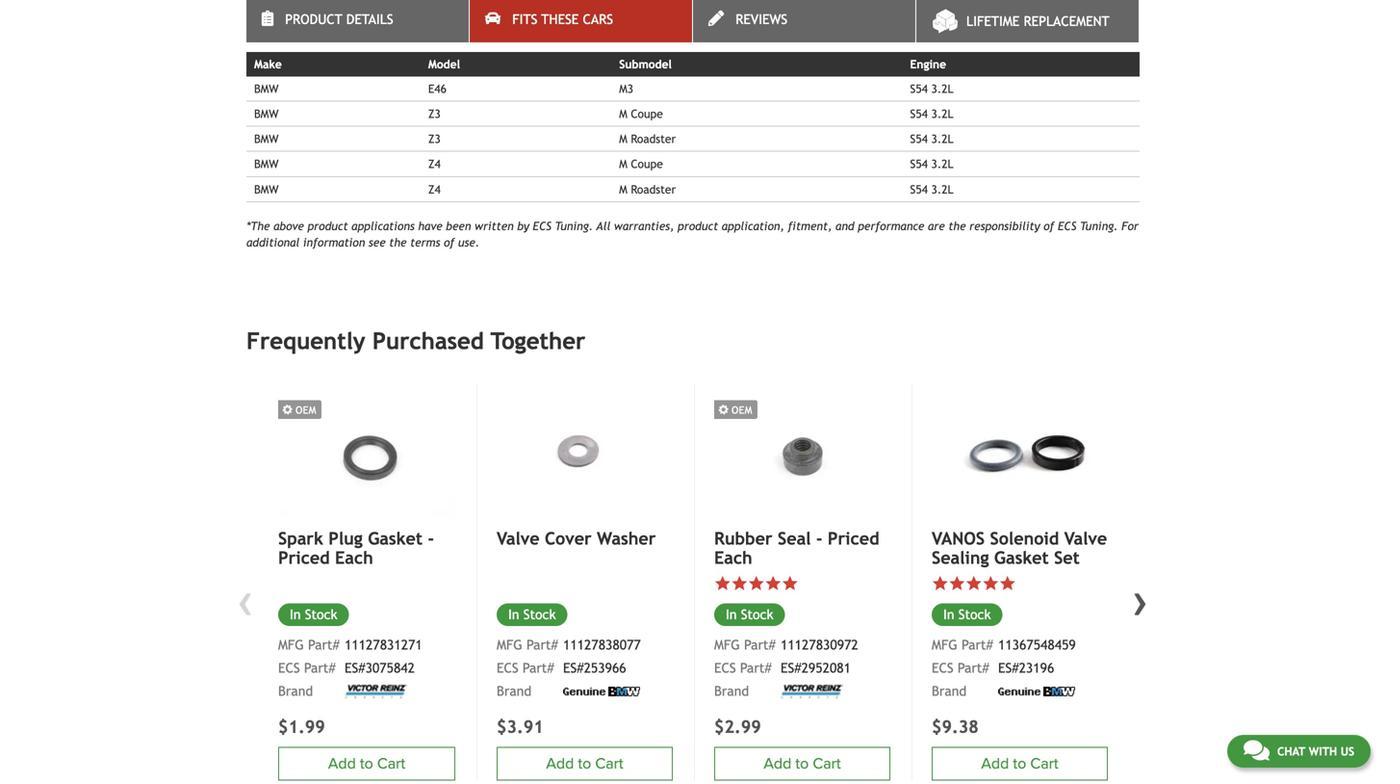 Task type: locate. For each thing, give the bounding box(es) containing it.
each right spark
[[335, 547, 373, 568]]

0 vertical spatial z4
[[428, 157, 441, 171]]

engine
[[911, 57, 947, 71]]

vehicles
[[498, 15, 572, 37]]

valve left cover
[[497, 528, 540, 549]]

m coupe
[[620, 107, 663, 120], [620, 157, 663, 171]]

add for valve cover washer
[[546, 755, 574, 773]]

3 mfg from the left
[[715, 637, 740, 653]]

1 victor reinz image from the left
[[345, 684, 407, 699]]

gasket
[[368, 528, 423, 549], [995, 547, 1049, 568]]

add down mfg part# 11127830972 ecs part# es#2952081 brand
[[764, 755, 792, 773]]

brand inside the mfg part# 11127838077 ecs part# es#253966 brand
[[497, 683, 532, 699]]

0 horizontal spatial -
[[428, 528, 434, 549]]

mfg up '$1.99'
[[278, 637, 304, 653]]

1 vertical spatial coupe
[[631, 157, 663, 171]]

0 horizontal spatial valve
[[497, 528, 540, 549]]

to
[[360, 755, 373, 773], [578, 755, 592, 773], [796, 755, 809, 773], [1014, 755, 1027, 773]]

0 horizontal spatial tuning.
[[555, 219, 593, 233]]

tuning. left for on the right
[[1081, 219, 1119, 233]]

ecs up $2.99
[[715, 660, 736, 676]]

0 vertical spatial m coupe
[[620, 107, 663, 120]]

1 add to cart button from the left
[[278, 747, 456, 781]]

mfg up $2.99
[[715, 637, 740, 653]]

tuning.
[[555, 219, 593, 233], [1081, 219, 1119, 233]]

3 add to cart from the left
[[764, 755, 841, 773]]

5 s54 3.2l from the top
[[911, 182, 954, 196]]

1 roadster from the top
[[631, 132, 676, 146]]

3 to from the left
[[796, 755, 809, 773]]

add for vanos solenoid valve sealing gasket set
[[982, 755, 1010, 773]]

the
[[371, 15, 401, 37], [949, 219, 967, 233], [389, 236, 407, 249]]

add down mfg part# 11367548459 ecs part# es#23196 brand
[[982, 755, 1010, 773]]

stock up the mfg part# 11127831271 ecs part# es#3075842 brand
[[305, 607, 338, 622]]

been
[[446, 219, 471, 233]]

2 brand from the left
[[497, 683, 532, 699]]

ecs inside the mfg part# 11127831271 ecs part# es#3075842 brand
[[278, 660, 300, 676]]

add for rubber seal - priced each
[[764, 755, 792, 773]]

add to cart button down '$1.99'
[[278, 747, 456, 781]]

roadster for z3
[[631, 132, 676, 146]]

star image down sealing
[[966, 575, 983, 592]]

0 vertical spatial roadster
[[631, 132, 676, 146]]

4 star image from the left
[[1000, 575, 1017, 592]]

2 mfg from the left
[[497, 637, 523, 653]]

in stock
[[290, 607, 338, 622], [509, 607, 556, 622], [726, 607, 774, 622], [944, 607, 992, 622]]

1 m roadster from the top
[[620, 132, 676, 146]]

to for priced
[[360, 755, 373, 773]]

mfg inside mfg part# 11367548459 ecs part# es#23196 brand
[[932, 637, 958, 653]]

1 horizontal spatial tuning.
[[1081, 219, 1119, 233]]

3 s54 3.2l from the top
[[911, 132, 954, 146]]

3 star image from the left
[[966, 575, 983, 592]]

1 to from the left
[[360, 755, 373, 773]]

lifetime replacement link
[[917, 0, 1139, 42]]

product
[[285, 12, 343, 27]]

in stock up mfg part# 11127830972 ecs part# es#2952081 brand
[[726, 607, 774, 622]]

1 horizontal spatial fits
[[513, 12, 538, 27]]

ecs inside mfg part# 11367548459 ecs part# es#23196 brand
[[932, 660, 954, 676]]

set
[[1055, 547, 1080, 568]]

1 m coupe from the top
[[620, 107, 663, 120]]

4 cart from the left
[[1031, 755, 1059, 773]]

2 in from the left
[[509, 607, 520, 622]]

1 each from the left
[[335, 547, 373, 568]]

3 add from the left
[[764, 755, 792, 773]]

z3 for m roadster
[[428, 132, 441, 146]]

5 s54 from the top
[[911, 182, 928, 196]]

in down sealing
[[944, 607, 955, 622]]

coupe
[[631, 107, 663, 120], [631, 157, 663, 171]]

add to cart button for gasket
[[932, 747, 1109, 781]]

0 horizontal spatial of
[[444, 236, 455, 249]]

4 in stock from the left
[[944, 607, 992, 622]]

4 add to cart button from the left
[[932, 747, 1109, 781]]

0 horizontal spatial gasket
[[368, 528, 423, 549]]

mfg for mfg part# 11127831271 ecs part# es#3075842 brand
[[278, 637, 304, 653]]

add to cart for priced
[[328, 755, 406, 773]]

ecs
[[533, 219, 552, 233], [1058, 219, 1077, 233], [278, 660, 300, 676], [497, 660, 519, 676], [715, 660, 736, 676], [932, 660, 954, 676]]

spark plug gasket - priced each
[[278, 528, 434, 568]]

es#23196
[[999, 660, 1055, 676]]

11127831271
[[345, 637, 423, 653]]

mfg inside the mfg part# 11127838077 ecs part# es#253966 brand
[[497, 637, 523, 653]]

victor reinz image for es#3075842
[[345, 684, 407, 699]]

brand up $9.38
[[932, 683, 967, 699]]

gasket inside spark plug gasket - priced each
[[368, 528, 423, 549]]

*the above product applications have been written by                 ecs tuning. all warranties, product application, fitment,                 and performance are the responsibility of ecs tuning.                 for additional information see the terms of use.
[[247, 219, 1139, 249]]

1 brand from the left
[[278, 683, 313, 699]]

add to cart button for each
[[715, 747, 891, 781]]

victor reinz image down es#2952081
[[781, 684, 844, 699]]

ecs right responsibility
[[1058, 219, 1077, 233]]

1 m from the top
[[620, 107, 628, 120]]

fits left these
[[513, 12, 538, 27]]

3 in from the left
[[726, 607, 737, 622]]

-
[[428, 528, 434, 549], [817, 528, 823, 549]]

4 s54 from the top
[[911, 157, 928, 171]]

2 valve from the left
[[1065, 528, 1108, 549]]

0 horizontal spatial priced
[[278, 547, 330, 568]]

0 horizontal spatial product
[[308, 219, 348, 233]]

each inside rubber seal - priced each
[[715, 547, 753, 568]]

the right see
[[389, 236, 407, 249]]

fits
[[513, 12, 538, 27], [332, 15, 365, 37]]

valve right the solenoid
[[1065, 528, 1108, 549]]

add
[[328, 755, 356, 773], [546, 755, 574, 773], [764, 755, 792, 773], [982, 755, 1010, 773]]

1 horizontal spatial priced
[[828, 528, 880, 549]]

in stock up the mfg part# 11127838077 ecs part# es#253966 brand
[[509, 607, 556, 622]]

to for gasket
[[1014, 755, 1027, 773]]

1 horizontal spatial of
[[1044, 219, 1055, 233]]

brand up $2.99
[[715, 683, 749, 699]]

1 in stock from the left
[[290, 607, 338, 622]]

1 cart from the left
[[377, 755, 406, 773]]

4 mfg from the left
[[932, 637, 958, 653]]

1 vertical spatial m roadster
[[620, 182, 676, 196]]

rubber seal - priced each
[[715, 528, 880, 568]]

2 add from the left
[[546, 755, 574, 773]]

fits right the 'part'
[[332, 15, 365, 37]]

2 to from the left
[[578, 755, 592, 773]]

tuning. left all
[[555, 219, 593, 233]]

1 vertical spatial the
[[949, 219, 967, 233]]

washer
[[597, 528, 656, 549]]

of
[[1044, 219, 1055, 233], [444, 236, 455, 249]]

1 horizontal spatial -
[[817, 528, 823, 549]]

roadster up 'warranties,'
[[631, 182, 676, 196]]

- right seal
[[817, 528, 823, 549]]

seal
[[778, 528, 811, 549]]

each inside spark plug gasket - priced each
[[335, 547, 373, 568]]

1 horizontal spatial valve
[[1065, 528, 1108, 549]]

$9.38
[[932, 716, 979, 737]]

of down the been
[[444, 236, 455, 249]]

star image
[[715, 575, 731, 592], [782, 575, 799, 592], [966, 575, 983, 592], [1000, 575, 1017, 592]]

ecs up '$1.99'
[[278, 660, 300, 676]]

each
[[335, 547, 373, 568], [715, 547, 753, 568]]

brand for mfg part# 11127830972 ecs part# es#2952081 brand
[[715, 683, 749, 699]]

11127838077
[[563, 637, 641, 653]]

mfg up $9.38
[[932, 637, 958, 653]]

1 horizontal spatial product
[[678, 219, 719, 233]]

1 horizontal spatial genuine bmw image
[[999, 687, 1076, 696]]

add to cart button
[[278, 747, 456, 781], [497, 747, 673, 781], [715, 747, 891, 781], [932, 747, 1109, 781]]

part# left 11127831271
[[308, 637, 340, 653]]

2 z4 from the top
[[428, 182, 441, 196]]

brand inside mfg part# 11127830972 ecs part# es#2952081 brand
[[715, 683, 749, 699]]

in down spark
[[290, 607, 301, 622]]

add down the mfg part# 11127838077 ecs part# es#253966 brand
[[546, 755, 574, 773]]

coupe up 'warranties,'
[[631, 157, 663, 171]]

in stock down sealing
[[944, 607, 992, 622]]

stock up mfg part# 11127830972 ecs part# es#2952081 brand
[[741, 607, 774, 622]]

1 in from the left
[[290, 607, 301, 622]]

3 s54 from the top
[[911, 132, 928, 146]]

0 vertical spatial of
[[1044, 219, 1055, 233]]

spark
[[278, 528, 323, 549]]

1 genuine bmw image from the left
[[563, 687, 640, 696]]

0 horizontal spatial genuine bmw image
[[563, 687, 640, 696]]

1 star image from the left
[[715, 575, 731, 592]]

2 roadster from the top
[[631, 182, 676, 196]]

es#3075842
[[345, 660, 415, 676]]

rubber seal - priced each link
[[715, 528, 891, 568]]

3 bmw from the top
[[254, 132, 279, 146]]

bmw
[[254, 82, 279, 95], [254, 107, 279, 120], [254, 132, 279, 146], [254, 157, 279, 171], [254, 182, 279, 196]]

product
[[308, 219, 348, 233], [678, 219, 719, 233]]

2 m coupe from the top
[[620, 157, 663, 171]]

1 vertical spatial z3
[[428, 132, 441, 146]]

following
[[407, 15, 492, 37]]

4 in from the left
[[944, 607, 955, 622]]

victor reinz image down the es#3075842
[[345, 684, 407, 699]]

z4
[[428, 157, 441, 171], [428, 182, 441, 196]]

coupe down m3
[[631, 107, 663, 120]]

2 each from the left
[[715, 547, 753, 568]]

mfg up $3.91
[[497, 637, 523, 653]]

m roadster down m3
[[620, 132, 676, 146]]

s54 3.2l
[[911, 82, 954, 95], [911, 107, 954, 120], [911, 132, 954, 146], [911, 157, 954, 171], [911, 182, 954, 196]]

brand up '$1.99'
[[278, 683, 313, 699]]

0 horizontal spatial each
[[335, 547, 373, 568]]

3 in stock from the left
[[726, 607, 774, 622]]

vanos solenoid valve sealing gasket set image
[[932, 385, 1109, 517]]

star image
[[731, 575, 748, 592], [748, 575, 765, 592], [765, 575, 782, 592], [932, 575, 949, 592], [949, 575, 966, 592], [983, 575, 1000, 592]]

victor reinz image
[[345, 684, 407, 699], [781, 684, 844, 699]]

- right the plug
[[428, 528, 434, 549]]

1 vertical spatial roadster
[[631, 182, 676, 196]]

star image down vanos solenoid valve sealing gasket set
[[1000, 575, 1017, 592]]

1 mfg from the left
[[278, 637, 304, 653]]

m roadster for z3
[[620, 132, 676, 146]]

star image down rubber seal - priced each at bottom right
[[782, 575, 799, 592]]

ecs for mfg part# 11127831271 ecs part# es#3075842 brand
[[278, 660, 300, 676]]

these
[[542, 12, 579, 27]]

1 tuning. from the left
[[555, 219, 593, 233]]

genuine bmw image down "es#253966"
[[563, 687, 640, 696]]

star image down rubber on the bottom right of page
[[715, 575, 731, 592]]

submodel
[[620, 57, 672, 71]]

add for spark plug gasket - priced each
[[328, 755, 356, 773]]

genuine bmw image down es#23196
[[999, 687, 1076, 696]]

brand inside mfg part# 11367548459 ecs part# es#23196 brand
[[932, 683, 967, 699]]

2 genuine bmw image from the left
[[999, 687, 1076, 696]]

2 - from the left
[[817, 528, 823, 549]]

in down rubber on the bottom right of page
[[726, 607, 737, 622]]

priced inside rubber seal - priced each
[[828, 528, 880, 549]]

the left the following
[[371, 15, 401, 37]]

1 vertical spatial z4
[[428, 182, 441, 196]]

make
[[254, 57, 282, 71]]

2 m from the top
[[620, 132, 628, 146]]

s54
[[911, 82, 928, 95], [911, 107, 928, 120], [911, 132, 928, 146], [911, 157, 928, 171], [911, 182, 928, 196]]

2 z3 from the top
[[428, 132, 441, 146]]

in up the mfg part# 11127838077 ecs part# es#253966 brand
[[509, 607, 520, 622]]

2 m roadster from the top
[[620, 182, 676, 196]]

4 add to cart from the left
[[982, 755, 1059, 773]]

rubber seal - priced each image
[[715, 385, 891, 517]]

0 vertical spatial coupe
[[631, 107, 663, 120]]

mfg inside mfg part# 11127830972 ecs part# es#2952081 brand
[[715, 637, 740, 653]]

mfg for mfg part# 11127830972 ecs part# es#2952081 brand
[[715, 637, 740, 653]]

mfg inside the mfg part# 11127831271 ecs part# es#3075842 brand
[[278, 637, 304, 653]]

2 in stock from the left
[[509, 607, 556, 622]]

stock up the mfg part# 11127838077 ecs part# es#253966 brand
[[524, 607, 556, 622]]

m roadster
[[620, 132, 676, 146], [620, 182, 676, 196]]

4 add from the left
[[982, 755, 1010, 773]]

cart for priced
[[377, 755, 406, 773]]

stock down sealing
[[959, 607, 992, 622]]

plug
[[329, 528, 363, 549]]

1 add from the left
[[328, 755, 356, 773]]

roadster down m3
[[631, 132, 676, 146]]

1 stock from the left
[[305, 607, 338, 622]]

0 horizontal spatial fits
[[332, 15, 365, 37]]

reviews
[[736, 12, 788, 27]]

11127830972
[[781, 637, 859, 653]]

product right 'warranties,'
[[678, 219, 719, 233]]

brand up $3.91
[[497, 683, 532, 699]]

brand for mfg part# 11127831271 ecs part# es#3075842 brand
[[278, 683, 313, 699]]

model
[[428, 57, 460, 71]]

4 brand from the left
[[932, 683, 967, 699]]

0 vertical spatial m roadster
[[620, 132, 676, 146]]

m roadster for z4
[[620, 182, 676, 196]]

add down the mfg part# 11127831271 ecs part# es#3075842 brand
[[328, 755, 356, 773]]

2 victor reinz image from the left
[[781, 684, 844, 699]]

frequently
[[247, 328, 366, 355]]

1 z3 from the top
[[428, 107, 441, 120]]

gasket right the plug
[[368, 528, 423, 549]]

written
[[475, 219, 514, 233]]

1 z4 from the top
[[428, 157, 441, 171]]

mfg
[[278, 637, 304, 653], [497, 637, 523, 653], [715, 637, 740, 653], [932, 637, 958, 653]]

3.2l
[[932, 82, 954, 95], [932, 107, 954, 120], [932, 132, 954, 146], [932, 157, 954, 171], [932, 182, 954, 196]]

1 - from the left
[[428, 528, 434, 549]]

each left seal
[[715, 547, 753, 568]]

2 s54 from the top
[[911, 107, 928, 120]]

cover
[[545, 528, 592, 549]]

1 product from the left
[[308, 219, 348, 233]]

2 coupe from the top
[[631, 157, 663, 171]]

0 horizontal spatial victor reinz image
[[345, 684, 407, 699]]

m roadster up 'warranties,'
[[620, 182, 676, 196]]

4 star image from the left
[[932, 575, 949, 592]]

ecs up $9.38
[[932, 660, 954, 676]]

additional
[[247, 236, 300, 249]]

brand inside the mfg part# 11127831271 ecs part# es#3075842 brand
[[278, 683, 313, 699]]

lifetime
[[967, 13, 1020, 29]]

of right responsibility
[[1044, 219, 1055, 233]]

3 add to cart button from the left
[[715, 747, 891, 781]]

in stock up the mfg part# 11127831271 ecs part# es#3075842 brand
[[290, 607, 338, 622]]

genuine bmw image for es#23196
[[999, 687, 1076, 696]]

1 coupe from the top
[[631, 107, 663, 120]]

add to cart button down $3.91
[[497, 747, 673, 781]]

3 cart from the left
[[813, 755, 841, 773]]

ecs up $3.91
[[497, 660, 519, 676]]

5 star image from the left
[[949, 575, 966, 592]]

0 vertical spatial z3
[[428, 107, 441, 120]]

are
[[928, 219, 946, 233]]

1 horizontal spatial gasket
[[995, 547, 1049, 568]]

4 s54 3.2l from the top
[[911, 157, 954, 171]]

1 vertical spatial m coupe
[[620, 157, 663, 171]]

z4 for m roadster
[[428, 182, 441, 196]]

details
[[346, 12, 393, 27]]

4 to from the left
[[1014, 755, 1027, 773]]

gasket left the set
[[995, 547, 1049, 568]]

add to cart button down $9.38
[[932, 747, 1109, 781]]

1 bmw from the top
[[254, 82, 279, 95]]

the right are
[[949, 219, 967, 233]]

1 horizontal spatial victor reinz image
[[781, 684, 844, 699]]

add to cart button down $2.99
[[715, 747, 891, 781]]

1 add to cart from the left
[[328, 755, 406, 773]]

1 valve from the left
[[497, 528, 540, 549]]

application,
[[722, 219, 785, 233]]

ecs inside the mfg part# 11127838077 ecs part# es#253966 brand
[[497, 660, 519, 676]]

valve
[[497, 528, 540, 549], [1065, 528, 1108, 549]]

m coupe down m3
[[620, 107, 663, 120]]

ecs inside mfg part# 11127830972 ecs part# es#2952081 brand
[[715, 660, 736, 676]]

cart for each
[[813, 755, 841, 773]]

z3
[[428, 107, 441, 120], [428, 132, 441, 146]]

genuine bmw image
[[563, 687, 640, 696], [999, 687, 1076, 696]]

stock
[[305, 607, 338, 622], [524, 607, 556, 622], [741, 607, 774, 622], [959, 607, 992, 622]]

gasket inside vanos solenoid valve sealing gasket set
[[995, 547, 1049, 568]]

add to cart
[[328, 755, 406, 773], [546, 755, 624, 773], [764, 755, 841, 773], [982, 755, 1059, 773]]

spark plug gasket - priced each image
[[278, 385, 456, 518]]

1 horizontal spatial each
[[715, 547, 753, 568]]

3 brand from the left
[[715, 683, 749, 699]]

m coupe up 'warranties,'
[[620, 157, 663, 171]]

genuine bmw image for es#253966
[[563, 687, 640, 696]]

3 star image from the left
[[765, 575, 782, 592]]

product up information
[[308, 219, 348, 233]]



Task type: vqa. For each thing, say whether or not it's contained in the screenshot.
left GASKET
yes



Task type: describe. For each thing, give the bounding box(es) containing it.
4 3.2l from the top
[[932, 157, 954, 171]]

fits these cars
[[513, 12, 614, 27]]

brand for mfg part# 11127838077 ecs part# es#253966 brand
[[497, 683, 532, 699]]

see
[[369, 236, 386, 249]]

with
[[1309, 744, 1338, 758]]

vanos solenoid valve sealing gasket set link
[[932, 528, 1109, 568]]

reviews link
[[693, 0, 916, 42]]

4 bmw from the top
[[254, 157, 279, 171]]

1 vertical spatial of
[[444, 236, 455, 249]]

all
[[597, 219, 611, 233]]

$3.91
[[497, 716, 544, 737]]

m3
[[620, 82, 634, 95]]

1 s54 3.2l from the top
[[911, 82, 954, 95]]

performance
[[858, 219, 925, 233]]

es#2952081
[[781, 660, 851, 676]]

us
[[1341, 744, 1355, 758]]

2 star image from the left
[[748, 575, 765, 592]]

solenoid
[[991, 528, 1060, 549]]

4 stock from the left
[[959, 607, 992, 622]]

this
[[247, 15, 284, 37]]

fits these cars link
[[470, 0, 692, 42]]

responsibility
[[970, 219, 1041, 233]]

warranties,
[[614, 219, 675, 233]]

2 cart from the left
[[596, 755, 624, 773]]

brand for mfg part# 11367548459 ecs part# es#23196 brand
[[932, 683, 967, 699]]

cars
[[583, 12, 614, 27]]

*the
[[247, 219, 270, 233]]

fitment,
[[788, 219, 833, 233]]

0 vertical spatial the
[[371, 15, 401, 37]]

5 3.2l from the top
[[932, 182, 954, 196]]

valve cover washer image
[[497, 385, 673, 517]]

replacement
[[1024, 13, 1110, 29]]

mfg part# 11127830972 ecs part# es#2952081 brand
[[715, 637, 859, 699]]

2 bmw from the top
[[254, 107, 279, 120]]

product details
[[285, 12, 393, 27]]

use.
[[458, 236, 480, 249]]

part# left 11367548459
[[962, 637, 994, 653]]

2 tuning. from the left
[[1081, 219, 1119, 233]]

3 3.2l from the top
[[932, 132, 954, 146]]

vanos
[[932, 528, 985, 549]]

priced inside spark plug gasket - priced each
[[278, 547, 330, 568]]

to for each
[[796, 755, 809, 773]]

3 m from the top
[[620, 157, 628, 171]]

1 s54 from the top
[[911, 82, 928, 95]]

together
[[491, 328, 586, 355]]

above
[[274, 219, 304, 233]]

2 product from the left
[[678, 219, 719, 233]]

valve cover washer
[[497, 528, 656, 549]]

cart for gasket
[[1031, 755, 1059, 773]]

3 stock from the left
[[741, 607, 774, 622]]

2 add to cart button from the left
[[497, 747, 673, 781]]

chat
[[1278, 744, 1306, 758]]

have
[[418, 219, 443, 233]]

ecs for mfg part# 11367548459 ecs part# es#23196 brand
[[932, 660, 954, 676]]

part# left 11127830972 on the right bottom of the page
[[744, 637, 776, 653]]

$2.99
[[715, 716, 762, 737]]

roadster for z4
[[631, 182, 676, 196]]

part# left the es#3075842
[[304, 660, 336, 676]]

m coupe for z3
[[620, 107, 663, 120]]

add to cart for gasket
[[982, 755, 1059, 773]]

1 3.2l from the top
[[932, 82, 954, 95]]

mfg part# 11127838077 ecs part# es#253966 brand
[[497, 637, 641, 699]]

add to cart for each
[[764, 755, 841, 773]]

add to cart button for priced
[[278, 747, 456, 781]]

ecs for mfg part# 11127838077 ecs part# es#253966 brand
[[497, 660, 519, 676]]

chat with us link
[[1228, 735, 1371, 768]]

applications
[[352, 219, 415, 233]]

part# left 11127838077
[[527, 637, 558, 653]]

vanos solenoid valve sealing gasket set
[[932, 528, 1108, 568]]

2 star image from the left
[[782, 575, 799, 592]]

mfg for mfg part# 11367548459 ecs part# es#23196 brand
[[932, 637, 958, 653]]

part# left es#2952081
[[740, 660, 772, 676]]

sealing
[[932, 547, 990, 568]]

5 bmw from the top
[[254, 182, 279, 196]]

11367548459
[[999, 637, 1077, 653]]

comments image
[[1244, 739, 1270, 762]]

4 m from the top
[[620, 182, 628, 196]]

›
[[1134, 575, 1149, 626]]

1 star image from the left
[[731, 575, 748, 592]]

mfg for mfg part# 11127838077 ecs part# es#253966 brand
[[497, 637, 523, 653]]

2 stock from the left
[[524, 607, 556, 622]]

victor reinz image for es#2952081
[[781, 684, 844, 699]]

information
[[303, 236, 365, 249]]

2 add to cart from the left
[[546, 755, 624, 773]]

part# left es#23196
[[958, 660, 990, 676]]

by
[[518, 219, 530, 233]]

mfg part# 11127831271 ecs part# es#3075842 brand
[[278, 637, 423, 699]]

6 star image from the left
[[983, 575, 1000, 592]]

2 vertical spatial the
[[389, 236, 407, 249]]

for
[[1122, 219, 1139, 233]]

z3 for m coupe
[[428, 107, 441, 120]]

product details link
[[247, 0, 469, 42]]

coupe for z4
[[631, 157, 663, 171]]

terms
[[410, 236, 441, 249]]

valve cover washer link
[[497, 528, 673, 549]]

part
[[290, 15, 326, 37]]

- inside rubber seal - priced each
[[817, 528, 823, 549]]

coupe for z3
[[631, 107, 663, 120]]

› link
[[1127, 575, 1156, 626]]

spark plug gasket - priced each link
[[278, 528, 456, 568]]

es#253966
[[563, 660, 627, 676]]

ecs for mfg part# 11127830972 ecs part# es#2952081 brand
[[715, 660, 736, 676]]

part# left "es#253966"
[[523, 660, 554, 676]]

- inside spark plug gasket - priced each
[[428, 528, 434, 549]]

purchased
[[373, 328, 484, 355]]

mfg part# 11367548459 ecs part# es#23196 brand
[[932, 637, 1077, 699]]

$1.99
[[278, 716, 325, 737]]

m coupe for z4
[[620, 157, 663, 171]]

frequently purchased together
[[247, 328, 586, 355]]

ecs right by
[[533, 219, 552, 233]]

z4 for m coupe
[[428, 157, 441, 171]]

2 3.2l from the top
[[932, 107, 954, 120]]

rubber
[[715, 528, 773, 549]]

this part fits the following vehicles
[[247, 15, 572, 37]]

lifetime replacement
[[967, 13, 1110, 29]]

valve inside vanos solenoid valve sealing gasket set
[[1065, 528, 1108, 549]]

and
[[836, 219, 855, 233]]

2 s54 3.2l from the top
[[911, 107, 954, 120]]

chat with us
[[1278, 744, 1355, 758]]

e46
[[428, 82, 447, 95]]



